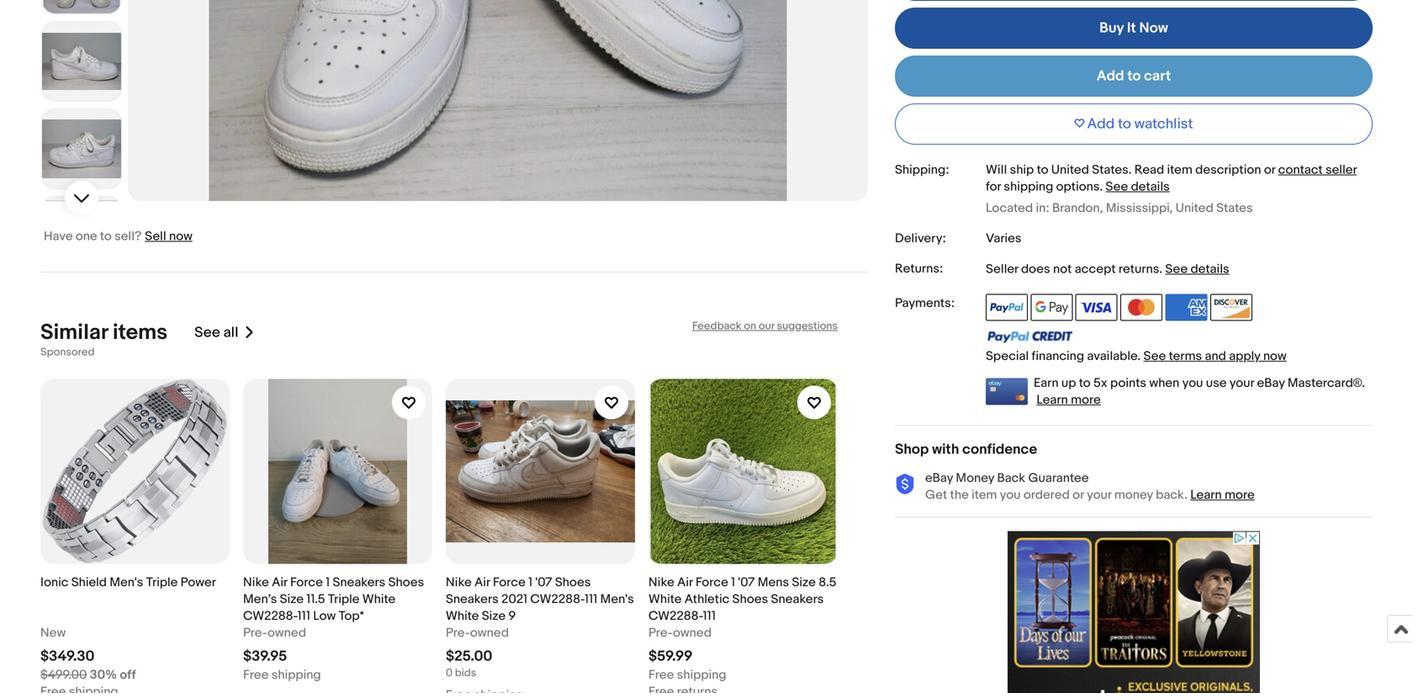 Task type: locate. For each thing, give the bounding box(es) containing it.
force inside the nike air force 1 '07 mens size 8.5 white athletic shoes sneakers cw2288-111 pre-owned $59.99 free shipping
[[696, 575, 728, 590]]

2 force from the left
[[493, 575, 526, 590]]

0 horizontal spatial 111
[[298, 609, 310, 624]]

1 vertical spatial learn
[[1190, 487, 1222, 503]]

1 vertical spatial item
[[972, 487, 997, 503]]

men's
[[110, 575, 143, 590], [600, 592, 634, 607]]

add inside button
[[1087, 115, 1115, 133]]

1 horizontal spatial ebay
[[1257, 376, 1285, 391]]

0 horizontal spatial united
[[1051, 162, 1089, 177]]

1 horizontal spatial owned
[[470, 625, 509, 640]]

or
[[1264, 162, 1275, 177], [1073, 487, 1084, 503]]

or left contact
[[1264, 162, 1275, 177]]

read
[[1134, 162, 1164, 177]]

to left 5x
[[1079, 376, 1091, 391]]

now right sell
[[169, 229, 192, 244]]

triple left power
[[146, 575, 178, 590]]

0 horizontal spatial white
[[362, 592, 395, 607]]

item right read
[[1167, 162, 1192, 177]]

see terms and apply now link
[[1143, 349, 1287, 364]]

0 vertical spatial triple
[[146, 575, 178, 590]]

$349.30
[[40, 648, 95, 665]]

cw2288- inside the nike air force 1 '07 mens size 8.5 white athletic shoes sneakers cw2288-111 pre-owned $59.99 free shipping
[[648, 609, 703, 624]]

details up discover image
[[1191, 262, 1229, 277]]

size left 8.5
[[792, 575, 816, 590]]

nike up the men's
[[243, 575, 269, 590]]

1 1 from the left
[[326, 575, 330, 590]]

add to watchlist button
[[895, 103, 1373, 145]]

force for $25.00
[[493, 575, 526, 590]]

men's
[[243, 592, 277, 607]]

size left 9
[[482, 609, 506, 624]]

ebay down apply
[[1257, 376, 1285, 391]]

shoes inside nike air force 1 sneakers shoes men's size 11.5 triple white cw2288-111 low top* pre-owned $39.95 free shipping
[[388, 575, 424, 590]]

1 horizontal spatial 1
[[528, 575, 533, 590]]

learn right back.
[[1190, 487, 1222, 503]]

0 horizontal spatial you
[[1000, 487, 1021, 503]]

0 horizontal spatial more
[[1071, 392, 1101, 408]]

1 inside "nike air force 1 '07 shoes sneakers 2021 cw2288-111 men's white size 9 pre-owned $25.00 0 bids"
[[528, 575, 533, 590]]

3 force from the left
[[696, 575, 728, 590]]

force up athletic on the bottom of the page
[[696, 575, 728, 590]]

0 vertical spatial .
[[1100, 179, 1103, 194]]

sneakers down mens
[[771, 592, 824, 607]]

2 pre-owned text field from the left
[[446, 625, 509, 641]]

1 horizontal spatial learn
[[1190, 487, 1222, 503]]

item down money
[[972, 487, 997, 503]]

pre-
[[243, 625, 267, 640], [446, 625, 470, 640], [648, 625, 673, 640]]

2 horizontal spatial 111
[[703, 609, 716, 624]]

. up master card 'image'
[[1159, 262, 1162, 277]]

$25.00
[[446, 648, 492, 665]]

0 horizontal spatial 1
[[326, 575, 330, 590]]

add for add to watchlist
[[1087, 115, 1115, 133]]

your left money in the right of the page
[[1087, 487, 1111, 503]]

details
[[1131, 179, 1170, 194], [1191, 262, 1229, 277]]

financing
[[1032, 349, 1084, 364]]

0 vertical spatial learn more link
[[1037, 392, 1101, 408]]

or inside will ship to united states. read item description or contact seller for shipping options . see details located in: brandon, mississippi, united states
[[1264, 162, 1275, 177]]

cw2288- inside nike air force 1 sneakers shoes men's size 11.5 triple white cw2288-111 low top* pre-owned $39.95 free shipping
[[243, 609, 298, 624]]

details down read
[[1131, 179, 1170, 194]]

0 horizontal spatial shipping
[[271, 667, 321, 683]]

owned
[[267, 625, 306, 640], [470, 625, 509, 640], [673, 625, 712, 640]]

1 horizontal spatial pre-owned text field
[[446, 625, 509, 641]]

similar
[[40, 320, 108, 346]]

1 horizontal spatial size
[[482, 609, 506, 624]]

3 pre- from the left
[[648, 625, 673, 640]]

special
[[986, 349, 1029, 364]]

2 horizontal spatial shipping
[[1004, 179, 1053, 194]]

1 horizontal spatial learn more link
[[1190, 487, 1255, 503]]

united left states
[[1175, 201, 1213, 216]]

2 horizontal spatial nike
[[648, 575, 674, 590]]

0 horizontal spatial item
[[972, 487, 997, 503]]

shipping inside the nike air force 1 '07 mens size 8.5 white athletic shoes sneakers cw2288-111 pre-owned $59.99 free shipping
[[677, 667, 726, 683]]

contact seller link
[[1278, 162, 1357, 177]]

shipping:
[[895, 162, 949, 177]]

1 horizontal spatial triple
[[328, 592, 360, 607]]

1 vertical spatial more
[[1225, 487, 1255, 503]]

$349.30 text field
[[40, 648, 95, 665]]

1 horizontal spatial men's
[[600, 592, 634, 607]]

now
[[169, 229, 192, 244], [1263, 349, 1287, 364]]

'07 inside "nike air force 1 '07 shoes sneakers 2021 cw2288-111 men's white size 9 pre-owned $25.00 0 bids"
[[535, 575, 552, 590]]

1 vertical spatial you
[[1000, 487, 1021, 503]]

shoes inside "nike air force 1 '07 shoes sneakers 2021 cw2288-111 men's white size 9 pre-owned $25.00 0 bids"
[[555, 575, 591, 590]]

1 horizontal spatial cw2288-
[[530, 592, 585, 607]]

0 vertical spatial more
[[1071, 392, 1101, 408]]

1 vertical spatial .
[[1159, 262, 1162, 277]]

2 horizontal spatial air
[[677, 575, 693, 590]]

1 horizontal spatial free
[[648, 667, 674, 683]]

2 air from the left
[[474, 575, 490, 590]]

2 free from the left
[[648, 667, 674, 683]]

2 horizontal spatial owned
[[673, 625, 712, 640]]

ionic shield men's triple power
[[40, 575, 216, 590]]

pre-owned text field up $25.00 text box
[[446, 625, 509, 641]]

white up $25.00 text box
[[446, 609, 479, 624]]

have one to sell? sell now
[[44, 229, 192, 244]]

united up options
[[1051, 162, 1089, 177]]

triple
[[146, 575, 178, 590], [328, 592, 360, 607]]

master card image
[[1120, 294, 1162, 321]]

air up the men's
[[272, 575, 287, 590]]

options
[[1056, 179, 1100, 194]]

0 horizontal spatial free
[[243, 667, 269, 683]]

get the item you ordered or your money back.
[[925, 487, 1187, 503]]

2 horizontal spatial pre-
[[648, 625, 673, 640]]

to for read
[[1037, 162, 1048, 177]]

shipping
[[1004, 179, 1053, 194], [271, 667, 321, 683], [677, 667, 726, 683]]

2 vertical spatial size
[[482, 609, 506, 624]]

Free shipping text field
[[243, 667, 321, 683]]

learn inside earn up to 5x points when you use your ebay mastercard®. learn more
[[1037, 392, 1068, 408]]

force up 11.5
[[290, 575, 323, 590]]

0 vertical spatial add
[[1097, 67, 1124, 85]]

30%
[[90, 667, 117, 683]]

2 '07 from the left
[[738, 575, 755, 590]]

0 horizontal spatial your
[[1087, 487, 1111, 503]]

3 owned from the left
[[673, 625, 712, 640]]

nike inside "nike air force 1 '07 shoes sneakers 2021 cw2288-111 men's white size 9 pre-owned $25.00 0 bids"
[[446, 575, 472, 590]]

111 down athletic on the bottom of the page
[[703, 609, 716, 624]]

1 horizontal spatial shoes
[[555, 575, 591, 590]]

1 '07 from the left
[[535, 575, 552, 590]]

1 horizontal spatial pre-
[[446, 625, 470, 640]]

1 pre-owned text field from the left
[[243, 625, 306, 641]]

8.5
[[819, 575, 836, 590]]

learn more link down up
[[1037, 392, 1101, 408]]

0 horizontal spatial learn
[[1037, 392, 1068, 408]]

see details link down read
[[1106, 179, 1170, 194]]

does
[[1021, 262, 1050, 277]]

air
[[272, 575, 287, 590], [474, 575, 490, 590], [677, 575, 693, 590]]

top*
[[339, 609, 364, 624]]

to inside will ship to united states. read item description or contact seller for shipping options . see details located in: brandon, mississippi, united states
[[1037, 162, 1048, 177]]

owned inside "nike air force 1 '07 shoes sneakers 2021 cw2288-111 men's white size 9 pre-owned $25.00 0 bids"
[[470, 625, 509, 640]]

2 nike from the left
[[446, 575, 472, 590]]

special financing available. see terms and apply now
[[986, 349, 1287, 364]]

more right back.
[[1225, 487, 1255, 503]]

1 free from the left
[[243, 667, 269, 683]]

1 horizontal spatial item
[[1167, 162, 1192, 177]]

google pay image
[[1031, 294, 1073, 321]]

white up top*
[[362, 592, 395, 607]]

2 horizontal spatial 1
[[731, 575, 735, 590]]

0 vertical spatial ebay
[[1257, 376, 1285, 391]]

air inside nike air force 1 sneakers shoes men's size 11.5 triple white cw2288-111 low top* pre-owned $39.95 free shipping
[[272, 575, 287, 590]]

force up 2021
[[493, 575, 526, 590]]

pre- inside "nike air force 1 '07 shoes sneakers 2021 cw2288-111 men's white size 9 pre-owned $25.00 0 bids"
[[446, 625, 470, 640]]

nike
[[243, 575, 269, 590], [446, 575, 472, 590], [648, 575, 674, 590]]

0 horizontal spatial pre-
[[243, 625, 267, 640]]

owned inside the nike air force 1 '07 mens size 8.5 white athletic shoes sneakers cw2288-111 pre-owned $59.99 free shipping
[[673, 625, 712, 640]]

add up states.
[[1087, 115, 1115, 133]]

buy
[[1099, 19, 1124, 37]]

0 horizontal spatial now
[[169, 229, 192, 244]]

more down 5x
[[1071, 392, 1101, 408]]

1 for $39.95
[[326, 575, 330, 590]]

0 horizontal spatial sneakers
[[333, 575, 385, 590]]

1 vertical spatial united
[[1175, 201, 1213, 216]]

2 horizontal spatial size
[[792, 575, 816, 590]]

buy it now
[[1099, 19, 1168, 37]]

'07 inside the nike air force 1 '07 mens size 8.5 white athletic shoes sneakers cw2288-111 pre-owned $59.99 free shipping
[[738, 575, 755, 590]]

free
[[243, 667, 269, 683], [648, 667, 674, 683]]

learn
[[1037, 392, 1068, 408], [1190, 487, 1222, 503]]

see down states.
[[1106, 179, 1128, 194]]

1 nike from the left
[[243, 575, 269, 590]]

0 vertical spatial you
[[1182, 376, 1203, 391]]

1 pre- from the left
[[243, 625, 267, 640]]

1 horizontal spatial 111
[[585, 592, 597, 607]]

1 horizontal spatial now
[[1263, 349, 1287, 364]]

details inside will ship to united states. read item description or contact seller for shipping options . see details located in: brandon, mississippi, united states
[[1131, 179, 1170, 194]]

pre- inside the nike air force 1 '07 mens size 8.5 white athletic shoes sneakers cw2288-111 pre-owned $59.99 free shipping
[[648, 625, 673, 640]]

mississippi,
[[1106, 201, 1173, 216]]

1 horizontal spatial or
[[1264, 162, 1275, 177]]

3 1 from the left
[[731, 575, 735, 590]]

will ship to united states. read item description or contact seller for shipping options . see details located in: brandon, mississippi, united states
[[986, 162, 1357, 216]]

cw2288- right 2021
[[530, 592, 585, 607]]

2 pre- from the left
[[446, 625, 470, 640]]

Pre-owned text field
[[243, 625, 306, 641], [446, 625, 509, 641]]

item
[[1167, 162, 1192, 177], [972, 487, 997, 503]]

more
[[1071, 392, 1101, 408], [1225, 487, 1255, 503]]

New text field
[[40, 625, 66, 641]]

pre- inside nike air force 1 sneakers shoes men's size 11.5 triple white cw2288-111 low top* pre-owned $39.95 free shipping
[[243, 625, 267, 640]]

2 horizontal spatial shoes
[[732, 592, 768, 607]]

pre- up $39.95
[[243, 625, 267, 640]]

ebay
[[1257, 376, 1285, 391], [925, 471, 953, 486]]

0 horizontal spatial nike
[[243, 575, 269, 590]]

111 inside the nike air force 1 '07 mens size 8.5 white athletic shoes sneakers cw2288-111 pre-owned $59.99 free shipping
[[703, 609, 716, 624]]

size inside nike air force 1 sneakers shoes men's size 11.5 triple white cw2288-111 low top* pre-owned $39.95 free shipping
[[280, 592, 304, 607]]

get
[[925, 487, 947, 503]]

1 vertical spatial size
[[280, 592, 304, 607]]

cw2288- down the men's
[[243, 609, 298, 624]]

or down guarantee in the bottom right of the page
[[1073, 487, 1084, 503]]

air up $25.00 text box
[[474, 575, 490, 590]]

see
[[1106, 179, 1128, 194], [1165, 262, 1188, 277], [194, 324, 220, 341], [1143, 349, 1166, 364]]

shipping down $39.95
[[271, 667, 321, 683]]

1 horizontal spatial shipping
[[677, 667, 726, 683]]

returns:
[[895, 261, 943, 276]]

triple up top*
[[328, 592, 360, 607]]

white inside nike air force 1 sneakers shoes men's size 11.5 triple white cw2288-111 low top* pre-owned $39.95 free shipping
[[362, 592, 395, 607]]

0 horizontal spatial force
[[290, 575, 323, 590]]

2 horizontal spatial white
[[648, 592, 682, 607]]

1 horizontal spatial your
[[1229, 376, 1254, 391]]

ebay up get
[[925, 471, 953, 486]]

2 1 from the left
[[528, 575, 533, 590]]

white
[[362, 592, 395, 607], [648, 592, 682, 607], [446, 609, 479, 624]]

owned up the $59.99 text box
[[673, 625, 712, 640]]

0 vertical spatial or
[[1264, 162, 1275, 177]]

2 owned from the left
[[470, 625, 509, 640]]

now right apply
[[1263, 349, 1287, 364]]

force inside nike air force 1 sneakers shoes men's size 11.5 triple white cw2288-111 low top* pre-owned $39.95 free shipping
[[290, 575, 323, 590]]

to for when
[[1079, 376, 1091, 391]]

1 air from the left
[[272, 575, 287, 590]]

pre-owned text field up $39.95
[[243, 625, 306, 641]]

you
[[1182, 376, 1203, 391], [1000, 487, 1021, 503]]

1
[[326, 575, 330, 590], [528, 575, 533, 590], [731, 575, 735, 590]]

sneakers left 2021
[[446, 592, 499, 607]]

3 air from the left
[[677, 575, 693, 590]]

pre-owned text field for owned
[[243, 625, 306, 641]]

shield
[[71, 575, 107, 590]]

nike inside nike air force 1 sneakers shoes men's size 11.5 triple white cw2288-111 low top* pre-owned $39.95 free shipping
[[243, 575, 269, 590]]

$39.95
[[243, 648, 287, 665]]

1 inside nike air force 1 sneakers shoes men's size 11.5 triple white cw2288-111 low top* pre-owned $39.95 free shipping
[[326, 575, 330, 590]]

to right ship
[[1037, 162, 1048, 177]]

1 vertical spatial now
[[1263, 349, 1287, 364]]

0 vertical spatial size
[[792, 575, 816, 590]]

1 owned from the left
[[267, 625, 306, 640]]

shipping down ship
[[1004, 179, 1053, 194]]

earn up to 5x points when you use your ebay mastercard®. learn more
[[1034, 376, 1365, 408]]

1 vertical spatial add
[[1087, 115, 1115, 133]]

nike up $25.00 text box
[[446, 575, 472, 590]]

sneakers inside nike air force 1 sneakers shoes men's size 11.5 triple white cw2288-111 low top* pre-owned $39.95 free shipping
[[333, 575, 385, 590]]

add
[[1097, 67, 1124, 85], [1087, 115, 1115, 133]]

0 vertical spatial united
[[1051, 162, 1089, 177]]

see right returns
[[1165, 262, 1188, 277]]

you left use
[[1182, 376, 1203, 391]]

bids
[[455, 667, 476, 680]]

sneakers up top*
[[333, 575, 385, 590]]

white up pre-owned text field
[[648, 592, 682, 607]]

nike up pre-owned text field
[[648, 575, 674, 590]]

you down back
[[1000, 487, 1021, 503]]

in:
[[1036, 201, 1049, 216]]

add for add to cart
[[1097, 67, 1124, 85]]

None text field
[[40, 683, 118, 693], [446, 687, 524, 693], [40, 683, 118, 693], [446, 687, 524, 693]]

learn more link right back.
[[1190, 487, 1255, 503]]

picture 5 of 7 image
[[42, 22, 121, 101]]

free inside the nike air force 1 '07 mens size 8.5 white athletic shoes sneakers cw2288-111 pre-owned $59.99 free shipping
[[648, 667, 674, 683]]

see all
[[194, 324, 238, 341]]

visa image
[[1076, 294, 1118, 321]]

ebay money back guarantee
[[925, 471, 1089, 486]]

force inside "nike air force 1 '07 shoes sneakers 2021 cw2288-111 men's white size 9 pre-owned $25.00 0 bids"
[[493, 575, 526, 590]]

to left "watchlist"
[[1118, 115, 1131, 133]]

0 vertical spatial item
[[1167, 162, 1192, 177]]

item inside will ship to united states. read item description or contact seller for shipping options . see details located in: brandon, mississippi, united states
[[1167, 162, 1192, 177]]

free down the $59.99 text box
[[648, 667, 674, 683]]

not
[[1053, 262, 1072, 277]]

3 nike from the left
[[648, 575, 674, 590]]

picture 6 of 7 image
[[42, 109, 121, 188]]

learn down earn
[[1037, 392, 1068, 408]]

2 horizontal spatial force
[[696, 575, 728, 590]]

points
[[1110, 376, 1146, 391]]

0 horizontal spatial shoes
[[388, 575, 424, 590]]

cw2288- up pre-owned text field
[[648, 609, 703, 624]]

1 horizontal spatial .
[[1159, 262, 1162, 277]]

2 horizontal spatial cw2288-
[[648, 609, 703, 624]]

united
[[1051, 162, 1089, 177], [1175, 201, 1213, 216]]

111 left low at the left bottom of the page
[[298, 609, 310, 624]]

0 horizontal spatial or
[[1073, 487, 1084, 503]]

shipping down the $59.99 text box
[[677, 667, 726, 683]]

'07 for $25.00
[[535, 575, 552, 590]]

1 horizontal spatial nike
[[446, 575, 472, 590]]

cw2288-
[[530, 592, 585, 607], [243, 609, 298, 624], [648, 609, 703, 624]]

add left 'cart'
[[1097, 67, 1124, 85]]

1 vertical spatial triple
[[328, 592, 360, 607]]

1 horizontal spatial air
[[474, 575, 490, 590]]

111 right 2021
[[585, 592, 597, 607]]

0 horizontal spatial ebay
[[925, 471, 953, 486]]

0 horizontal spatial owned
[[267, 625, 306, 640]]

guarantee
[[1028, 471, 1089, 486]]

air up athletic on the bottom of the page
[[677, 575, 693, 590]]

to right one on the top left of page
[[100, 229, 112, 244]]

payments:
[[895, 296, 955, 311]]

air inside "nike air force 1 '07 shoes sneakers 2021 cw2288-111 men's white size 9 pre-owned $25.00 0 bids"
[[474, 575, 490, 590]]

0 horizontal spatial size
[[280, 592, 304, 607]]

description
[[1195, 162, 1261, 177]]

owned up $39.95 text box
[[267, 625, 306, 640]]

learn more link
[[1037, 392, 1101, 408], [1190, 487, 1255, 503]]

1 vertical spatial men's
[[600, 592, 634, 607]]

free inside nike air force 1 sneakers shoes men's size 11.5 triple white cw2288-111 low top* pre-owned $39.95 free shipping
[[243, 667, 269, 683]]

on
[[744, 320, 756, 333]]

1 horizontal spatial sneakers
[[446, 592, 499, 607]]

1 horizontal spatial '07
[[738, 575, 755, 590]]

1 horizontal spatial white
[[446, 609, 479, 624]]

shoes
[[388, 575, 424, 590], [555, 575, 591, 590], [732, 592, 768, 607]]

when
[[1149, 376, 1179, 391]]

sneakers inside the nike air force 1 '07 mens size 8.5 white athletic shoes sneakers cw2288-111 pre-owned $59.99 free shipping
[[771, 592, 824, 607]]

nike air force 1 '07 shoes sneakers 2021 cw2288-111 men's white size 9 pre-owned $25.00 0 bids
[[446, 575, 634, 680]]

more inside earn up to 5x points when you use your ebay mastercard®. learn more
[[1071, 392, 1101, 408]]

1 horizontal spatial details
[[1191, 262, 1229, 277]]

free down $39.95 text box
[[243, 667, 269, 683]]

advertisement region
[[1008, 531, 1260, 693]]

0 horizontal spatial .
[[1100, 179, 1103, 194]]

0 horizontal spatial men's
[[110, 575, 143, 590]]

pre- up the $59.99 text box
[[648, 625, 673, 640]]

to inside earn up to 5x points when you use your ebay mastercard®. learn more
[[1079, 376, 1091, 391]]

2 horizontal spatial sneakers
[[771, 592, 824, 607]]

.
[[1100, 179, 1103, 194], [1159, 262, 1162, 277]]

1 vertical spatial or
[[1073, 487, 1084, 503]]

0 vertical spatial learn
[[1037, 392, 1068, 408]]

0 horizontal spatial air
[[272, 575, 287, 590]]

for
[[986, 179, 1001, 194]]

1 vertical spatial details
[[1191, 262, 1229, 277]]

sell now link
[[145, 229, 192, 244]]

force
[[290, 575, 323, 590], [493, 575, 526, 590], [696, 575, 728, 590]]

1 horizontal spatial force
[[493, 575, 526, 590]]

american express image
[[1165, 294, 1207, 321]]

0 horizontal spatial pre-owned text field
[[243, 625, 306, 641]]

your
[[1229, 376, 1254, 391], [1087, 487, 1111, 503]]

1 force from the left
[[290, 575, 323, 590]]

your right use
[[1229, 376, 1254, 391]]

0 horizontal spatial learn more link
[[1037, 392, 1101, 408]]

None text field
[[648, 683, 718, 693]]

watchlist
[[1134, 115, 1193, 133]]

pre- up $25.00 text box
[[446, 625, 470, 640]]

size left 11.5
[[280, 592, 304, 607]]

see left all at top
[[194, 324, 220, 341]]

and
[[1205, 349, 1226, 364]]

See all text field
[[194, 324, 238, 341]]

. down states.
[[1100, 179, 1103, 194]]

see details link up american express image
[[1165, 262, 1229, 277]]

sneakers inside "nike air force 1 '07 shoes sneakers 2021 cw2288-111 men's white size 9 pre-owned $25.00 0 bids"
[[446, 592, 499, 607]]

owned down 9
[[470, 625, 509, 640]]



Task type: vqa. For each thing, say whether or not it's contained in the screenshot.
Does
yes



Task type: describe. For each thing, give the bounding box(es) containing it.
white inside "nike air force 1 '07 shoes sneakers 2021 cw2288-111 men's white size 9 pre-owned $25.00 0 bids"
[[446, 609, 479, 624]]

1 vertical spatial your
[[1087, 487, 1111, 503]]

$59.99 text field
[[648, 648, 693, 665]]

returns
[[1119, 262, 1159, 277]]

one
[[76, 229, 97, 244]]

1 for $25.00
[[528, 575, 533, 590]]

1 vertical spatial ebay
[[925, 471, 953, 486]]

athletic
[[684, 592, 729, 607]]

shoes for owned
[[388, 575, 424, 590]]

11.5
[[306, 592, 325, 607]]

pre-owned text field for $25.00
[[446, 625, 509, 641]]

pre- for $25.00
[[446, 625, 470, 640]]

all
[[223, 324, 238, 341]]

feedback on our suggestions
[[692, 320, 838, 333]]

ionic
[[40, 575, 68, 590]]

1 inside the nike air force 1 '07 mens size 8.5 white athletic shoes sneakers cw2288-111 pre-owned $59.99 free shipping
[[731, 575, 735, 590]]

1 horizontal spatial more
[[1225, 487, 1255, 503]]

brandon,
[[1052, 201, 1103, 216]]

to inside button
[[1118, 115, 1131, 133]]

0 vertical spatial now
[[169, 229, 192, 244]]

accept
[[1075, 262, 1116, 277]]

nike air force 1 '07 mens size 8.5 white athletic shoes sneakers cw2288-111 pre-owned $59.99 free shipping
[[648, 575, 836, 683]]

. inside will ship to united states. read item description or contact seller for shipping options . see details located in: brandon, mississippi, united states
[[1100, 179, 1103, 194]]

0
[[446, 667, 453, 680]]

low
[[313, 609, 336, 624]]

see inside will ship to united states. read item description or contact seller for shipping options . see details located in: brandon, mississippi, united states
[[1106, 179, 1128, 194]]

nike inside the nike air force 1 '07 mens size 8.5 white athletic shoes sneakers cw2288-111 pre-owned $59.99 free shipping
[[648, 575, 674, 590]]

shipping inside will ship to united states. read item description or contact seller for shipping options . see details located in: brandon, mississippi, united states
[[1004, 179, 1053, 194]]

add to watchlist
[[1087, 115, 1193, 133]]

with
[[932, 441, 959, 458]]

varies
[[986, 231, 1021, 246]]

to for now
[[100, 229, 112, 244]]

ship
[[1010, 162, 1034, 177]]

add to cart link
[[895, 55, 1373, 97]]

located
[[986, 201, 1033, 216]]

with details__icon image
[[895, 474, 915, 495]]

states.
[[1092, 162, 1132, 177]]

now
[[1139, 19, 1168, 37]]

2021
[[501, 592, 527, 607]]

you inside earn up to 5x points when you use your ebay mastercard®. learn more
[[1182, 376, 1203, 391]]

$59.99
[[648, 648, 693, 665]]

earn
[[1034, 376, 1059, 391]]

size inside the nike air force 1 '07 mens size 8.5 white athletic shoes sneakers cw2288-111 pre-owned $59.99 free shipping
[[792, 575, 816, 590]]

owned inside nike air force 1 sneakers shoes men's size 11.5 triple white cw2288-111 low top* pre-owned $39.95 free shipping
[[267, 625, 306, 640]]

delivery:
[[895, 231, 946, 246]]

see up when
[[1143, 349, 1166, 364]]

owned for $59.99
[[673, 625, 712, 640]]

0 vertical spatial see details link
[[1106, 179, 1170, 194]]

shipping inside nike air force 1 sneakers shoes men's size 11.5 triple white cw2288-111 low top* pre-owned $39.95 free shipping
[[271, 667, 321, 683]]

back.
[[1156, 487, 1187, 503]]

mastercard®.
[[1288, 376, 1365, 391]]

seller
[[1326, 162, 1357, 177]]

white inside the nike air force 1 '07 mens size 8.5 white athletic shoes sneakers cw2288-111 pre-owned $59.99 free shipping
[[648, 592, 682, 607]]

owned for $25.00
[[470, 625, 509, 640]]

shoes for $25.00
[[555, 575, 591, 590]]

sell
[[145, 229, 166, 244]]

feedback
[[692, 320, 741, 333]]

your inside earn up to 5x points when you use your ebay mastercard®. learn more
[[1229, 376, 1254, 391]]

see inside see all link
[[194, 324, 220, 341]]

sell?
[[114, 229, 142, 244]]

cw2288- inside "nike air force 1 '07 shoes sneakers 2021 cw2288-111 men's white size 9 pre-owned $25.00 0 bids"
[[530, 592, 585, 607]]

have
[[44, 229, 73, 244]]

shop with confidence
[[895, 441, 1037, 458]]

seller
[[986, 262, 1018, 277]]

'07 for $59.99
[[738, 575, 755, 590]]

0 bids text field
[[446, 667, 476, 680]]

9
[[508, 609, 516, 624]]

it
[[1127, 19, 1136, 37]]

pre- for $59.99
[[648, 625, 673, 640]]

will
[[986, 162, 1007, 177]]

the
[[950, 487, 969, 503]]

new
[[40, 625, 66, 640]]

111 inside nike air force 1 sneakers shoes men's size 11.5 triple white cw2288-111 low top* pre-owned $39.95 free shipping
[[298, 609, 310, 624]]

ebay mastercard image
[[986, 378, 1028, 405]]

nike for $25.00
[[446, 575, 472, 590]]

money
[[1114, 487, 1153, 503]]

size inside "nike air force 1 '07 shoes sneakers 2021 cw2288-111 men's white size 9 pre-owned $25.00 0 bids"
[[482, 609, 506, 624]]

add to cart
[[1097, 67, 1171, 85]]

power
[[181, 575, 216, 590]]

contact
[[1278, 162, 1323, 177]]

5x
[[1093, 376, 1107, 391]]

similar items
[[40, 320, 168, 346]]

items
[[113, 320, 168, 346]]

$39.95 text field
[[243, 648, 287, 665]]

our
[[759, 320, 774, 333]]

force for $39.95
[[290, 575, 323, 590]]

states
[[1216, 201, 1253, 216]]

feedback on our suggestions link
[[692, 320, 838, 333]]

confidence
[[962, 441, 1037, 458]]

shop
[[895, 441, 929, 458]]

nike air force 1 sneakers shoes men's size 11.5 triple white cw2288-111 low top* pre-owned $39.95 free shipping
[[243, 575, 424, 683]]

money
[[956, 471, 994, 486]]

suggestions
[[777, 320, 838, 333]]

paypal image
[[986, 294, 1028, 321]]

triple inside nike air force 1 sneakers shoes men's size 11.5 triple white cw2288-111 low top* pre-owned $39.95 free shipping
[[328, 592, 360, 607]]

buy it now link
[[895, 8, 1373, 49]]

previous price $499.00 30% off text field
[[40, 667, 136, 683]]

ordered
[[1023, 487, 1070, 503]]

Free shipping text field
[[648, 667, 726, 683]]

use
[[1206, 376, 1227, 391]]

111 inside "nike air force 1 '07 shoes sneakers 2021 cw2288-111 men's white size 9 pre-owned $25.00 0 bids"
[[585, 592, 597, 607]]

apply
[[1229, 349, 1260, 364]]

paypal credit image
[[986, 330, 1073, 343]]

nike for $39.95
[[243, 575, 269, 590]]

air for $39.95
[[272, 575, 287, 590]]

$25.00 text field
[[446, 648, 492, 665]]

1 horizontal spatial united
[[1175, 201, 1213, 216]]

mens
[[758, 575, 789, 590]]

new $349.30 $499.00 30% off
[[40, 625, 136, 683]]

Sponsored text field
[[40, 346, 95, 359]]

to left 'cart'
[[1127, 67, 1141, 85]]

0 horizontal spatial triple
[[146, 575, 178, 590]]

see all link
[[194, 320, 255, 346]]

off
[[120, 667, 136, 683]]

0 vertical spatial men's
[[110, 575, 143, 590]]

air for $25.00
[[474, 575, 490, 590]]

up
[[1061, 376, 1076, 391]]

men's inside "nike air force 1 '07 shoes sneakers 2021 cw2288-111 men's white size 9 pre-owned $25.00 0 bids"
[[600, 592, 634, 607]]

air inside the nike air force 1 '07 mens size 8.5 white athletic shoes sneakers cw2288-111 pre-owned $59.99 free shipping
[[677, 575, 693, 590]]

1 vertical spatial learn more link
[[1190, 487, 1255, 503]]

cart
[[1144, 67, 1171, 85]]

1 vertical spatial see details link
[[1165, 262, 1229, 277]]

$499.00
[[40, 667, 87, 683]]

sponsored
[[40, 346, 95, 359]]

ebay inside earn up to 5x points when you use your ebay mastercard®. learn more
[[1257, 376, 1285, 391]]

discover image
[[1210, 294, 1252, 321]]

Pre-owned text field
[[648, 625, 712, 641]]

available.
[[1087, 349, 1141, 364]]

shoes inside the nike air force 1 '07 mens size 8.5 white athletic shoes sneakers cw2288-111 pre-owned $59.99 free shipping
[[732, 592, 768, 607]]

terms
[[1169, 349, 1202, 364]]



